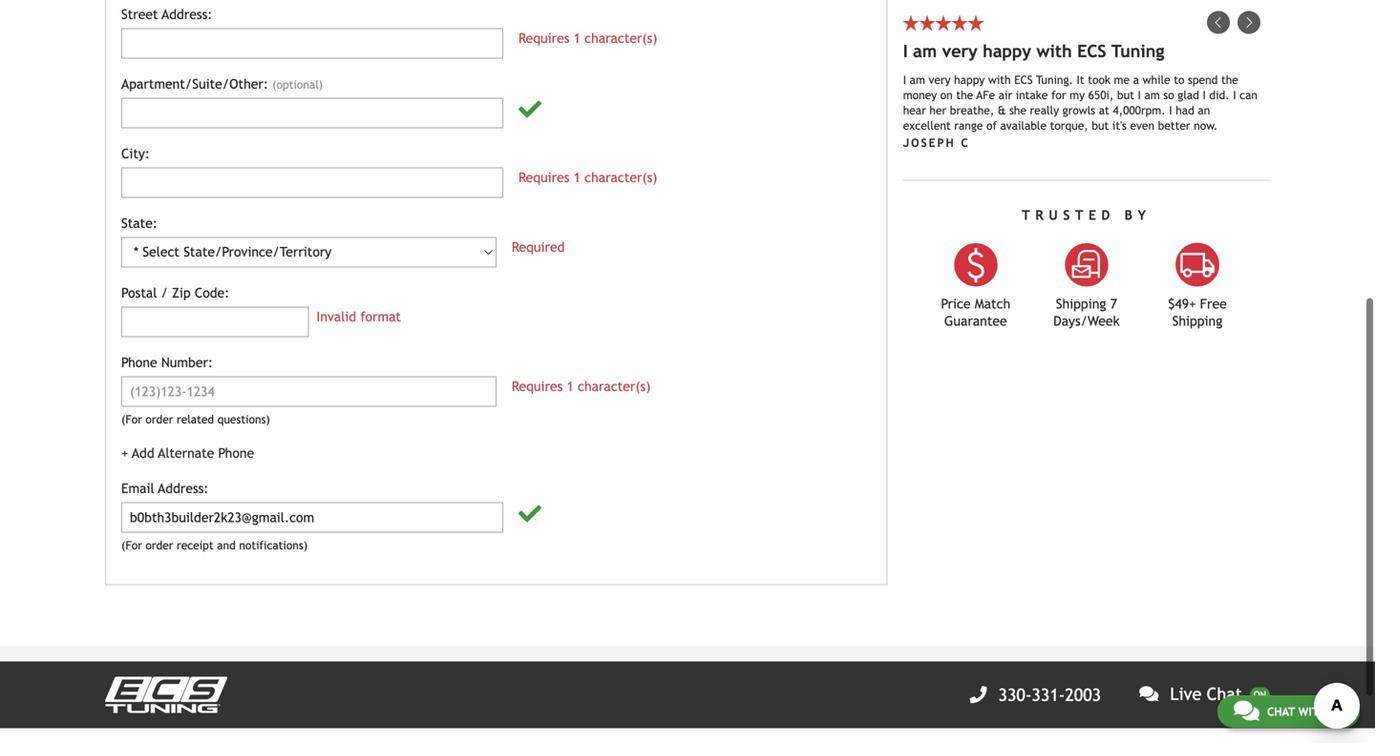 Task type: locate. For each thing, give the bounding box(es) containing it.
ecs
[[1077, 41, 1107, 61], [1014, 73, 1033, 86]]

free
[[1200, 296, 1227, 312]]

330-331-2003 link
[[970, 686, 1101, 706]]

with up air
[[988, 73, 1011, 86]]

0 vertical spatial order
[[146, 413, 173, 426]]

shipping
[[1056, 296, 1106, 312], [1172, 313, 1223, 329]]

phone left the number: at the left top
[[121, 355, 157, 370]]

1 vertical spatial character(s)
[[585, 170, 657, 185]]

happy up afe
[[954, 73, 985, 86]]

with for tuning
[[1037, 41, 1072, 61]]

0 vertical spatial requires
[[519, 30, 570, 46]]

glad
[[1178, 88, 1199, 101]]

available
[[1000, 119, 1047, 132]]

address:
[[162, 6, 212, 22], [158, 481, 209, 496]]

(for down email
[[121, 539, 142, 552]]

1 vertical spatial happy
[[954, 73, 985, 86]]

1 vertical spatial chat
[[1267, 706, 1295, 719]]

0 horizontal spatial phone
[[121, 355, 157, 370]]

order
[[146, 413, 173, 426], [146, 539, 173, 552]]

None email field
[[121, 503, 503, 533]]

0 vertical spatial address:
[[162, 6, 212, 22]]

1
[[574, 30, 581, 46], [574, 170, 581, 185], [567, 379, 574, 394]]

trusted by
[[1022, 207, 1151, 223]]

order left receipt
[[146, 539, 173, 552]]

requires
[[519, 30, 570, 46], [519, 170, 570, 185], [512, 379, 563, 394]]

tuning
[[1112, 41, 1165, 61]]

ecs up took
[[1077, 41, 1107, 61]]

1 horizontal spatial chat
[[1267, 706, 1295, 719]]

chat right comments icon
[[1267, 706, 1295, 719]]

code:
[[195, 285, 230, 301]]

related
[[177, 413, 214, 426]]

alternate
[[158, 446, 214, 461]]

i
[[903, 41, 908, 61], [903, 73, 906, 86], [1138, 88, 1141, 101], [1203, 88, 1206, 101], [1233, 88, 1236, 101], [1169, 103, 1172, 117]]

had
[[1176, 103, 1195, 117]]

2 vertical spatial with
[[1298, 706, 1327, 719]]

0 horizontal spatial ecs
[[1014, 73, 1033, 86]]

None text field
[[121, 98, 503, 128]]

1 horizontal spatial with
[[1037, 41, 1072, 61]]

email address:
[[121, 481, 209, 496]]

(for for email address:
[[121, 539, 142, 552]]

0 vertical spatial the
[[1221, 73, 1239, 86]]

(for order related questions)
[[121, 413, 270, 426]]

happy
[[983, 41, 1031, 61], [954, 73, 985, 86]]

0 horizontal spatial but
[[1092, 119, 1109, 132]]

$49+
[[1168, 296, 1196, 312]]

2003
[[1065, 686, 1101, 706]]

chat with us
[[1267, 706, 1344, 719]]

order left related
[[146, 413, 173, 426]]

questions)
[[217, 413, 270, 426]]

requires for address:
[[519, 30, 570, 46]]

spend
[[1188, 73, 1218, 86]]

phone
[[121, 355, 157, 370], [218, 446, 254, 461]]

1 order from the top
[[146, 413, 173, 426]]

happy inside i am very happy with ecs tuning. it took me a while to spend the money on the afe air intake for my 650i, but i am so glad i did. i can hear her breathe, & she really growls at 4,000rpm. i had an excellent range of available torque, but it's even better now. joseph c
[[954, 73, 985, 86]]

0 vertical spatial ecs
[[1077, 41, 1107, 61]]

address: right "street"
[[162, 6, 212, 22]]

money
[[903, 88, 937, 101]]

None text field
[[121, 28, 503, 58], [121, 167, 503, 198], [121, 307, 309, 337], [121, 28, 503, 58], [121, 167, 503, 198], [121, 307, 309, 337]]

happy for i am very happy with ecs tuning
[[983, 41, 1031, 61]]

1 for number:
[[567, 379, 574, 394]]

shipping up days/week
[[1056, 296, 1106, 312]]

0 vertical spatial character(s)
[[585, 30, 657, 46]]

very inside i am very happy with ecs tuning. it took me a while to spend the money on the afe air intake for my 650i, but i am so glad i did. i can hear her breathe, & she really growls at 4,000rpm. i had an excellent range of available torque, but it's even better now. joseph c
[[929, 73, 951, 86]]

0 vertical spatial very
[[942, 41, 978, 61]]

1 vertical spatial with
[[988, 73, 1011, 86]]

days/week
[[1054, 313, 1120, 329]]

7
[[1110, 296, 1117, 312]]

$49+ free shipping
[[1168, 296, 1227, 329]]

1 vertical spatial the
[[956, 88, 973, 101]]

0 horizontal spatial shipping
[[1056, 296, 1106, 312]]

with
[[1037, 41, 1072, 61], [988, 73, 1011, 86], [1298, 706, 1327, 719]]

2 order from the top
[[146, 539, 173, 552]]

address: down alternate
[[158, 481, 209, 496]]

guarantee
[[944, 313, 1007, 329]]

so
[[1164, 88, 1174, 101]]

1 horizontal spatial the
[[1221, 73, 1239, 86]]

650i,
[[1088, 88, 1114, 101]]

chat
[[1207, 685, 1242, 705], [1267, 706, 1295, 719]]

with left us
[[1298, 706, 1327, 719]]

1 vertical spatial phone
[[218, 446, 254, 461]]

1 horizontal spatial ecs
[[1077, 41, 1107, 61]]

0 vertical spatial 1
[[574, 30, 581, 46]]

very
[[942, 41, 978, 61], [929, 73, 951, 86]]

zip
[[172, 285, 191, 301]]

0 vertical spatial with
[[1037, 41, 1072, 61]]

0 vertical spatial am
[[913, 41, 937, 61]]

0 vertical spatial happy
[[983, 41, 1031, 61]]

city:
[[121, 146, 150, 161]]

at
[[1099, 103, 1110, 117]]

0 horizontal spatial chat
[[1207, 685, 1242, 705]]

number:
[[161, 355, 213, 370]]

330-331-2003
[[999, 686, 1101, 706]]

1 vertical spatial address:
[[158, 481, 209, 496]]

shipping 7 days/week
[[1054, 296, 1120, 329]]

2 vertical spatial character(s)
[[578, 379, 651, 394]]

1 horizontal spatial but
[[1117, 88, 1135, 101]]

shipping down the $49+
[[1172, 313, 1223, 329]]

shipping inside $49+ free shipping
[[1172, 313, 1223, 329]]

(for
[[121, 413, 142, 426], [121, 539, 142, 552]]

requires 1 character(s)
[[519, 30, 657, 46], [519, 170, 657, 185], [512, 379, 651, 394]]

character(s) for address:
[[585, 30, 657, 46]]

0 vertical spatial requires 1 character(s)
[[519, 30, 657, 46]]

1 vertical spatial very
[[929, 73, 951, 86]]

1 horizontal spatial shipping
[[1172, 313, 1223, 329]]

with inside i am very happy with ecs tuning. it took me a while to spend the money on the afe air intake for my 650i, but i am so glad i did. i can hear her breathe, & she really growls at 4,000rpm. i had an excellent range of available torque, but it's even better now. joseph c
[[988, 73, 1011, 86]]

0 vertical spatial shipping
[[1056, 296, 1106, 312]]

4,000rpm.
[[1113, 103, 1166, 117]]

street
[[121, 6, 158, 22]]

with for tuning.
[[988, 73, 1011, 86]]

1 vertical spatial requires
[[519, 170, 570, 185]]

notifications)
[[239, 539, 308, 552]]

0 vertical spatial but
[[1117, 88, 1135, 101]]

1 vertical spatial 1
[[574, 170, 581, 185]]

chat right the live
[[1207, 685, 1242, 705]]

ecs up the intake
[[1014, 73, 1033, 86]]

2 (for from the top
[[121, 539, 142, 552]]

1 vertical spatial am
[[910, 73, 925, 86]]

price match guarantee
[[941, 296, 1011, 329]]

0 horizontal spatial with
[[988, 73, 1011, 86]]

2 vertical spatial 1
[[567, 379, 574, 394]]

happy up air
[[983, 41, 1031, 61]]

with up the tuning.
[[1037, 41, 1072, 61]]

the up did.
[[1221, 73, 1239, 86]]

1 vertical spatial ecs
[[1014, 73, 1033, 86]]

and
[[217, 539, 236, 552]]

email
[[121, 481, 154, 496]]

but
[[1117, 88, 1135, 101], [1092, 119, 1109, 132]]

but down me
[[1117, 88, 1135, 101]]

1 vertical spatial but
[[1092, 119, 1109, 132]]

phone down questions)
[[218, 446, 254, 461]]

2 vertical spatial requires
[[512, 379, 563, 394]]

to
[[1174, 73, 1185, 86]]

1 vertical spatial shipping
[[1172, 313, 1223, 329]]

0 vertical spatial (for
[[121, 413, 142, 426]]

breathe,
[[950, 103, 994, 117]]

air
[[999, 88, 1012, 101]]

2 vertical spatial requires 1 character(s)
[[512, 379, 651, 394]]

(for left related
[[121, 413, 142, 426]]

ecs for tuning.
[[1014, 73, 1033, 86]]

1 vertical spatial order
[[146, 539, 173, 552]]

but down at
[[1092, 119, 1109, 132]]

the up breathe, at the right of the page
[[956, 88, 973, 101]]

joseph
[[903, 136, 956, 149]]

afe
[[977, 88, 995, 101]]

/
[[161, 285, 168, 301]]

chat with us link
[[1218, 696, 1360, 729]]

1 (for from the top
[[121, 413, 142, 426]]

ecs inside i am very happy with ecs tuning. it took me a while to spend the money on the afe air intake for my 650i, but i am so glad i did. i can hear her breathe, & she really growls at 4,000rpm. i had an excellent range of available torque, but it's even better now. joseph c
[[1014, 73, 1033, 86]]

1 vertical spatial (for
[[121, 539, 142, 552]]

1 horizontal spatial phone
[[218, 446, 254, 461]]

postal
[[121, 285, 157, 301]]

receipt
[[177, 539, 214, 552]]

the
[[1221, 73, 1239, 86], [956, 88, 973, 101]]



Task type: describe. For each thing, give the bounding box(es) containing it.
of
[[987, 119, 997, 132]]

&
[[998, 103, 1006, 117]]

an
[[1198, 103, 1210, 117]]

growls
[[1063, 103, 1096, 117]]

my
[[1070, 88, 1085, 101]]

street address:
[[121, 6, 212, 22]]

live
[[1170, 685, 1202, 705]]

ecs tuning image
[[105, 677, 227, 714]]

format
[[360, 309, 401, 324]]

match
[[975, 296, 1011, 312]]

requires 1 character(s) for address:
[[519, 30, 657, 46]]

a
[[1133, 73, 1139, 86]]

330-
[[999, 686, 1032, 706]]

next slide image
[[1238, 11, 1261, 34]]

live chat
[[1170, 685, 1242, 705]]

very for i am very happy with ecs tuning. it took me a while to spend the money on the afe air intake for my 650i, but i am so glad i did. i can hear her breathe, & she really growls at 4,000rpm. i had an excellent range of available torque, but it's even better now. joseph c
[[929, 73, 951, 86]]

took
[[1088, 73, 1111, 86]]

i am very happy with ecs tuning. it took me a while to spend the money on the afe air intake for my 650i, but i am so glad i did. i can hear her breathe, & she really growls at 4,000rpm. i had an excellent range of available torque, but it's even better now. joseph c
[[903, 73, 1258, 149]]

range
[[954, 119, 983, 132]]

apartment/suite/other: (optional)
[[121, 76, 323, 91]]

331-
[[1032, 686, 1065, 706]]

state:
[[121, 216, 158, 231]]

us
[[1330, 706, 1344, 719]]

happy for i am very happy with ecs tuning. it took me a while to spend the money on the afe air intake for my 650i, but i am so glad i did. i can hear her breathe, & she really growls at 4,000rpm. i had an excellent range of available torque, but it's even better now. joseph c
[[954, 73, 985, 86]]

now.
[[1194, 119, 1218, 132]]

invalid
[[317, 309, 356, 324]]

previous slide image
[[1207, 11, 1230, 34]]

on
[[940, 88, 953, 101]]

1 for address:
[[574, 30, 581, 46]]

she
[[1009, 103, 1027, 117]]

did.
[[1209, 88, 1230, 101]]

am for i am very happy with ecs tuning
[[913, 41, 937, 61]]

required
[[512, 239, 565, 255]]

(optional)
[[272, 78, 323, 91]]

invalid format
[[317, 309, 401, 324]]

me
[[1114, 73, 1130, 86]]

address: for email address:
[[158, 481, 209, 496]]

trusted
[[1022, 207, 1115, 223]]

hear
[[903, 103, 926, 117]]

tuning.
[[1036, 73, 1073, 86]]

2 horizontal spatial with
[[1298, 706, 1327, 719]]

phone number:
[[121, 355, 213, 370]]

0 vertical spatial chat
[[1207, 685, 1242, 705]]

it's
[[1113, 119, 1127, 132]]

alternate phone link
[[121, 443, 254, 463]]

check image
[[519, 503, 542, 526]]

1 vertical spatial requires 1 character(s)
[[519, 170, 657, 185]]

check image
[[519, 98, 542, 121]]

(for order receipt and notifications)
[[121, 539, 308, 552]]

while
[[1143, 73, 1170, 86]]

character(s) for number:
[[578, 379, 651, 394]]

price
[[941, 296, 971, 312]]

apartment/suite/other:
[[121, 76, 268, 91]]

2 vertical spatial am
[[1145, 88, 1160, 101]]

requires 1 character(s) for number:
[[512, 379, 651, 394]]

it
[[1077, 73, 1085, 86]]

order for address:
[[146, 539, 173, 552]]

comments image
[[1139, 686, 1159, 703]]

ecs for tuning
[[1077, 41, 1107, 61]]

i am very happy with ecs tuning
[[903, 41, 1165, 61]]

her
[[930, 103, 947, 117]]

0 vertical spatial phone
[[121, 355, 157, 370]]

(for for phone number:
[[121, 413, 142, 426]]

order for number:
[[146, 413, 173, 426]]

really
[[1030, 103, 1059, 117]]

excellent
[[903, 119, 951, 132]]

better
[[1158, 119, 1191, 132]]

phone image
[[970, 687, 987, 704]]

even
[[1130, 119, 1155, 132]]

postal / zip code:
[[121, 285, 230, 301]]

shipping inside shipping 7 days/week
[[1056, 296, 1106, 312]]

am for i am very happy with ecs tuning. it took me a while to spend the money on the afe air intake for my 650i, but i am so glad i did. i can hear her breathe, & she really growls at 4,000rpm. i had an excellent range of available torque, but it's even better now. joseph c
[[910, 73, 925, 86]]

very for i am very happy with ecs tuning
[[942, 41, 978, 61]]

requires for number:
[[512, 379, 563, 394]]

alternate phone
[[158, 446, 254, 461]]

comments image
[[1234, 700, 1260, 723]]

(123)123-1234 telephone field
[[121, 377, 496, 407]]

can
[[1240, 88, 1258, 101]]

for
[[1051, 88, 1066, 101]]

torque,
[[1050, 119, 1088, 132]]

live chat link
[[1117, 685, 1270, 705]]

by
[[1125, 207, 1151, 223]]

address: for street address:
[[162, 6, 212, 22]]

intake
[[1016, 88, 1048, 101]]

c
[[961, 136, 970, 149]]

0 horizontal spatial the
[[956, 88, 973, 101]]



Task type: vqa. For each thing, say whether or not it's contained in the screenshot.
1st order from the top of the page
yes



